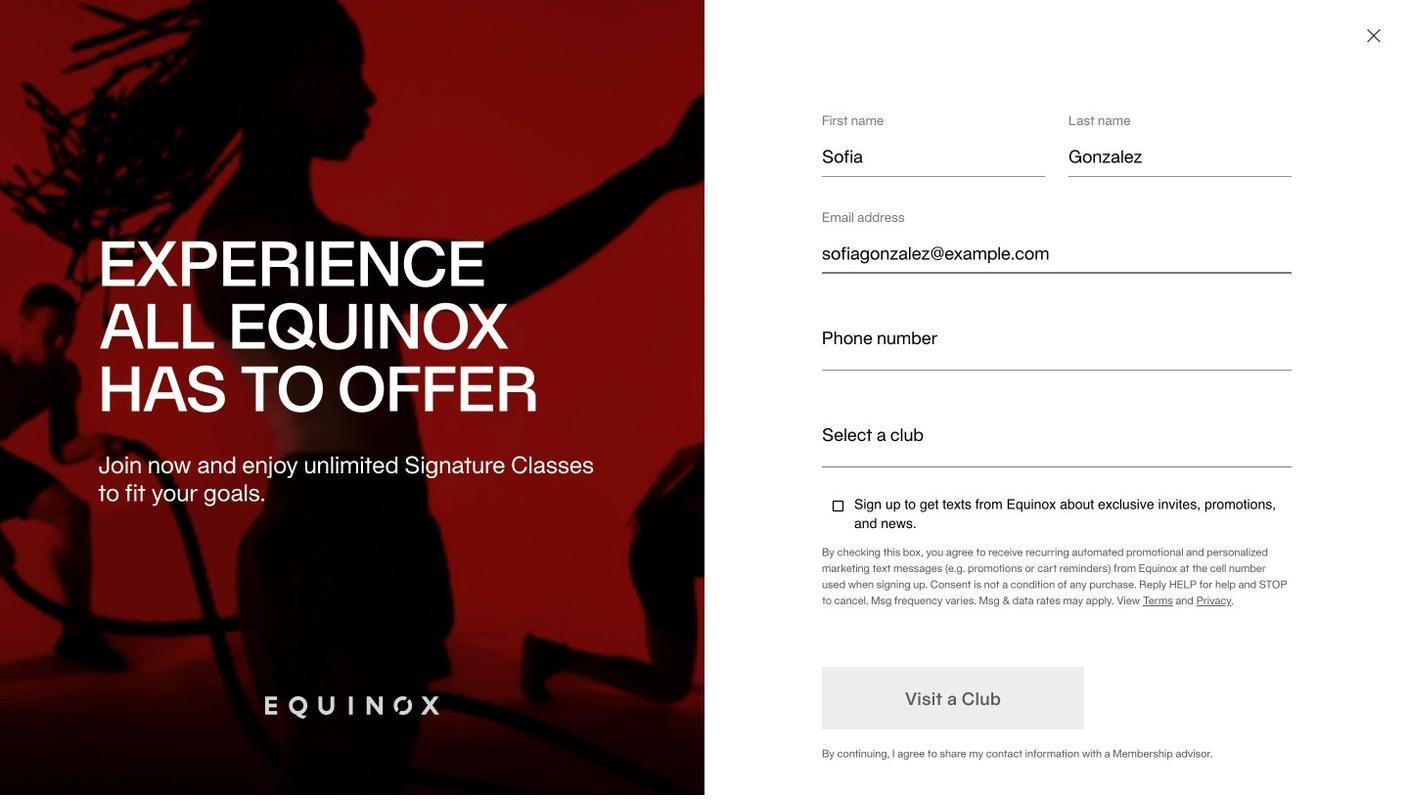 Task type: locate. For each thing, give the bounding box(es) containing it.
None text field
[[1069, 144, 1292, 169]]

None email field
[[822, 241, 1292, 266]]

None text field
[[822, 144, 1045, 169], [822, 338, 1292, 363], [822, 144, 1045, 169], [822, 338, 1292, 363]]



Task type: vqa. For each thing, say whether or not it's contained in the screenshot.
Experience the best at Equinox image
yes



Task type: describe. For each thing, give the bounding box(es) containing it.
experience the best at equinox image
[[0, 0, 705, 796]]

equinox wordmark image
[[265, 697, 439, 719]]



